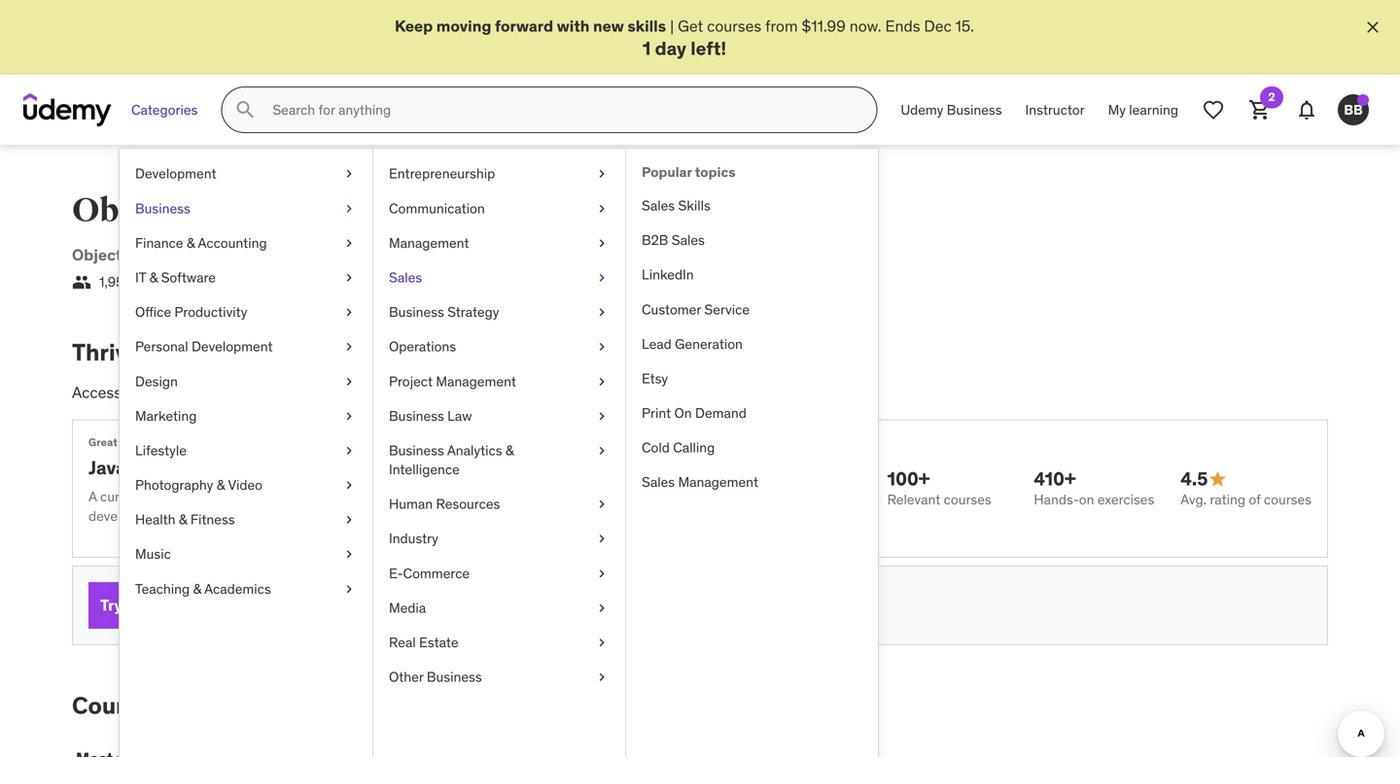 Task type: locate. For each thing, give the bounding box(es) containing it.
0 vertical spatial curated
[[354, 383, 407, 403]]

xsmall image for health & fitness
[[341, 511, 357, 530]]

object for object oriented programming courses
[[72, 191, 176, 231]]

sales link
[[373, 261, 625, 295]]

courses
[[556, 191, 682, 231], [72, 691, 163, 720]]

xsmall image inside marketing link
[[341, 407, 357, 426]]

with left new
[[557, 16, 590, 36]]

0 vertical spatial object
[[72, 191, 176, 231]]

from
[[765, 16, 798, 36]]

$16.58
[[380, 597, 421, 614]]

& right it
[[149, 269, 158, 286]]

with inside thrive in your career 'element'
[[551, 383, 580, 403]]

1 vertical spatial programming
[[194, 245, 296, 265]]

collection
[[137, 383, 205, 403], [150, 488, 209, 506]]

& inside photography & video link
[[217, 476, 225, 494]]

with inside keep moving forward with new skills | get courses from $11.99 now. ends dec 15. 1 day left!
[[557, 16, 590, 36]]

0 vertical spatial you
[[524, 488, 545, 506]]

1 horizontal spatial to
[[354, 245, 370, 265]]

xsmall image for project management
[[594, 372, 610, 391]]

business right udemy
[[947, 101, 1002, 119]]

for inside 'great for java developers a curated collection of courses and hands-on practice exercises to help you advance as a java developer.'
[[120, 436, 135, 449]]

business up finance
[[135, 200, 190, 217]]

business for business analytics & intelligence
[[389, 442, 444, 459]]

of inside 'great for java developers a curated collection of courses and hands-on practice exercises to help you advance as a java developer.'
[[212, 488, 224, 506]]

2 vertical spatial personal
[[126, 595, 191, 615]]

of left top-
[[209, 383, 222, 403]]

xsmall image inside project management link
[[594, 372, 610, 391]]

xsmall image for development
[[341, 164, 357, 184]]

notifications image
[[1295, 98, 1318, 122]]

1 vertical spatial plan
[[194, 595, 227, 615]]

business analytics & intelligence
[[389, 442, 514, 478]]

&
[[186, 234, 195, 252], [149, 269, 158, 286], [505, 442, 514, 459], [217, 476, 225, 494], [179, 511, 187, 529], [193, 580, 201, 598]]

0 horizontal spatial a
[[125, 383, 134, 403]]

you have alerts image
[[1357, 94, 1369, 106]]

management up the law
[[436, 373, 516, 390]]

management for project
[[436, 373, 516, 390]]

1 vertical spatial oriented
[[125, 245, 191, 265]]

project
[[389, 373, 433, 390]]

udemy
[[901, 101, 943, 119]]

started
[[284, 691, 365, 720]]

udemy business link
[[889, 87, 1014, 133]]

in
[[146, 338, 167, 367]]

xsmall image for industry
[[594, 530, 610, 549]]

lead generation
[[642, 335, 743, 353]]

1 vertical spatial with
[[551, 383, 580, 403]]

1 horizontal spatial for
[[231, 595, 252, 615]]

xsmall image
[[594, 164, 610, 184], [594, 199, 610, 218], [341, 234, 357, 253], [594, 303, 610, 322], [594, 338, 610, 357], [341, 372, 357, 391], [341, 441, 357, 460], [594, 441, 610, 460], [341, 511, 357, 530], [594, 530, 610, 549], [341, 545, 357, 564], [594, 564, 610, 583], [594, 599, 610, 618], [594, 633, 610, 652]]

xsmall image left project
[[341, 372, 357, 391]]

exercises down 'intelligence'
[[419, 488, 475, 506]]

after
[[490, 597, 519, 614]]

xsmall image inside music link
[[341, 545, 357, 564]]

2 horizontal spatial to
[[478, 488, 491, 506]]

a right as in the left of the page
[[620, 488, 627, 506]]

to left get
[[168, 691, 191, 720]]

courses inside 'great for java developers a curated collection of courses and hands-on practice exercises to help you advance as a java developer.'
[[227, 488, 275, 506]]

1 vertical spatial curated
[[100, 488, 147, 506]]

business law link
[[373, 399, 625, 434]]

you right help
[[524, 488, 545, 506]]

resources
[[436, 495, 500, 513]]

personal right "try"
[[126, 595, 191, 615]]

1 vertical spatial courses
[[72, 691, 163, 720]]

try
[[100, 595, 122, 615]]

xsmall image for entrepreneurship
[[594, 164, 610, 184]]

courses up left!
[[707, 16, 761, 36]]

xsmall image inside personal development link
[[341, 338, 357, 357]]

& inside it & software link
[[149, 269, 158, 286]]

2 vertical spatial management
[[678, 474, 758, 491]]

development link down submit search image
[[120, 157, 372, 191]]

xsmall image inside industry 'link'
[[594, 530, 610, 549]]

it & software link
[[120, 261, 372, 295]]

1 vertical spatial collection
[[150, 488, 209, 506]]

1 vertical spatial development link
[[373, 245, 472, 265]]

courses right relevant
[[944, 491, 991, 508]]

xsmall image
[[341, 164, 357, 184], [341, 199, 357, 218], [594, 234, 610, 253], [341, 268, 357, 287], [594, 268, 610, 287], [341, 303, 357, 322], [341, 338, 357, 357], [594, 372, 610, 391], [341, 407, 357, 426], [594, 407, 610, 426], [341, 476, 357, 495], [594, 495, 610, 514], [341, 580, 357, 599], [594, 668, 610, 687]]

access
[[72, 383, 122, 403]]

xsmall image inside the business analytics & intelligence link
[[594, 441, 610, 460]]

410+
[[1034, 467, 1076, 491]]

linkedin link
[[626, 258, 878, 292]]

small image
[[72, 273, 91, 292]]

curated inside 'great for java developers a curated collection of courses and hands-on practice exercises to help you advance as a java developer.'
[[100, 488, 147, 506]]

you right get
[[239, 691, 279, 720]]

for right the great on the bottom
[[120, 436, 135, 449]]

xsmall image inside lifestyle link
[[341, 441, 357, 460]]

& right analytics
[[505, 442, 514, 459]]

shopping cart with 2 items image
[[1248, 98, 1272, 122]]

starting
[[312, 597, 361, 614]]

business inside business analytics & intelligence
[[389, 442, 444, 459]]

customer service link
[[626, 292, 878, 327]]

sales right b2b
[[672, 231, 705, 249]]

teaching & academics link
[[120, 572, 372, 607]]

0 vertical spatial courses
[[556, 191, 682, 231]]

skills
[[627, 16, 666, 36]]

xsmall image for business analytics & intelligence
[[594, 441, 610, 460]]

1 horizontal spatial courses
[[556, 191, 682, 231]]

1 horizontal spatial programming
[[330, 191, 549, 231]]

to right 'relates'
[[354, 245, 370, 265]]

b2b sales link
[[626, 223, 878, 258]]

xsmall image inside other business link
[[594, 668, 610, 687]]

etsy link
[[626, 362, 878, 396]]

& for software
[[149, 269, 158, 286]]

business for business law
[[389, 407, 444, 425]]

0 vertical spatial development link
[[120, 157, 372, 191]]

learning
[[1129, 101, 1178, 119]]

1 horizontal spatial you
[[524, 488, 545, 506]]

business down access a collection of top-rated courses curated for in-demand roles with a personal plan subscription. on the bottom of page
[[389, 407, 444, 425]]

management link
[[373, 226, 625, 261]]

& for accounting
[[186, 234, 195, 252]]

0 horizontal spatial to
[[168, 691, 191, 720]]

0 horizontal spatial on
[[347, 488, 363, 506]]

popular topics
[[642, 164, 736, 181]]

1,958,817
[[99, 273, 156, 291]]

xsmall image inside e-commerce link
[[594, 564, 610, 583]]

personal up print at the left bottom of page
[[596, 383, 657, 403]]

0 vertical spatial collection
[[137, 383, 205, 403]]

xsmall image inside communication link
[[594, 199, 610, 218]]

to inside 'great for java developers a curated collection of courses and hands-on practice exercises to help you advance as a java developer.'
[[478, 488, 491, 506]]

linkedin
[[642, 266, 694, 284]]

hands-
[[304, 488, 347, 506]]

xsmall image for human resources
[[594, 495, 610, 514]]

management down communication in the left top of the page
[[389, 234, 469, 252]]

customer
[[642, 301, 701, 318]]

xsmall image inside the business law link
[[594, 407, 610, 426]]

1 horizontal spatial on
[[1079, 491, 1094, 508]]

business up operations
[[389, 303, 444, 321]]

to left help
[[478, 488, 491, 506]]

fitness
[[190, 511, 235, 529]]

0 vertical spatial with
[[557, 16, 590, 36]]

xsmall image down anytime.
[[594, 633, 610, 652]]

management inside sales element
[[678, 474, 758, 491]]

xsmall image up as in the left of the page
[[594, 441, 610, 460]]

2 object from the top
[[72, 245, 122, 265]]

personal development link
[[120, 330, 372, 364]]

xsmall image for other business
[[594, 668, 610, 687]]

1 horizontal spatial curated
[[354, 383, 407, 403]]

0 horizontal spatial programming
[[194, 245, 296, 265]]

0 horizontal spatial plan
[[194, 595, 227, 615]]

finance
[[135, 234, 183, 252]]

collection inside 'great for java developers a curated collection of courses and hands-on practice exercises to help you advance as a java developer.'
[[150, 488, 209, 506]]

sales down popular
[[642, 197, 675, 214]]

object
[[72, 191, 176, 231], [72, 245, 122, 265]]

left!
[[691, 36, 726, 60]]

xsmall image inside finance & accounting link
[[341, 234, 357, 253]]

for left the in-
[[411, 383, 430, 403]]

sales
[[642, 197, 675, 214], [672, 231, 705, 249], [389, 269, 422, 286], [642, 474, 675, 491]]

curated up "developer."
[[100, 488, 147, 506]]

a
[[88, 488, 97, 506]]

with right roles
[[551, 383, 580, 403]]

of up fitness
[[212, 488, 224, 506]]

xsmall image inside health & fitness "link"
[[341, 511, 357, 530]]

b2b sales
[[642, 231, 705, 249]]

& right finance
[[186, 234, 195, 252]]

xsmall image inside media 'link'
[[594, 599, 610, 618]]

starting at $16.58 per month after trial. cancel anytime.
[[312, 597, 649, 614]]

personal up design
[[135, 338, 188, 356]]

other business
[[389, 669, 482, 686]]

0 vertical spatial personal
[[135, 338, 188, 356]]

development down categories dropdown button
[[135, 165, 216, 182]]

xsmall image inside sales link
[[594, 268, 610, 287]]

programming for courses
[[330, 191, 549, 231]]

popular
[[642, 164, 692, 181]]

udemy business
[[901, 101, 1002, 119]]

xsmall image inside real estate link
[[594, 633, 610, 652]]

java developers link
[[88, 456, 230, 479]]

0 horizontal spatial exercises
[[419, 488, 475, 506]]

xsmall image inside business strategy link
[[594, 303, 610, 322]]

xsmall image up "starting"
[[341, 545, 357, 564]]

xsmall image down as in the left of the page
[[594, 530, 610, 549]]

1 object from the top
[[72, 191, 176, 231]]

0 vertical spatial programming
[[330, 191, 549, 231]]

office productivity link
[[120, 295, 372, 330]]

ends
[[885, 16, 920, 36]]

sales down cold
[[642, 474, 675, 491]]

0 vertical spatial for
[[411, 383, 430, 403]]

2 horizontal spatial for
[[411, 383, 430, 403]]

object up small icon
[[72, 245, 122, 265]]

& for academics
[[193, 580, 201, 598]]

accounting
[[198, 234, 267, 252]]

1 vertical spatial to
[[478, 488, 491, 506]]

photography & video link
[[120, 468, 372, 503]]

oriented
[[183, 191, 324, 231], [125, 245, 191, 265]]

object up finance
[[72, 191, 176, 231]]

xsmall image for business
[[341, 199, 357, 218]]

xsmall image inside design link
[[341, 372, 357, 391]]

udemy image
[[23, 94, 112, 127]]

small image
[[1208, 470, 1227, 489]]

2 horizontal spatial a
[[620, 488, 627, 506]]

topics
[[695, 164, 736, 181]]

great for java developers a curated collection of courses and hands-on practice exercises to help you advance as a java developer.
[[88, 436, 654, 525]]

curated up business law
[[354, 383, 407, 403]]

xsmall image up anytime.
[[594, 564, 610, 583]]

& inside health & fitness "link"
[[179, 511, 187, 529]]

xsmall image inside it & software link
[[341, 268, 357, 287]]

oriented for object oriented programming relates to development
[[125, 245, 191, 265]]

management down calling
[[678, 474, 758, 491]]

& left the video
[[217, 476, 225, 494]]

xsmall image inside the teaching & academics "link"
[[341, 580, 357, 599]]

for left free
[[231, 595, 252, 615]]

xsmall image inside business link
[[341, 199, 357, 218]]

xsmall image inside operations link
[[594, 338, 610, 357]]

plan
[[660, 383, 691, 403], [194, 595, 227, 615]]

1 vertical spatial management
[[436, 373, 516, 390]]

courses right rated
[[296, 383, 350, 403]]

0 horizontal spatial for
[[120, 436, 135, 449]]

access a collection of top-rated courses curated for in-demand roles with a personal plan subscription.
[[72, 383, 784, 403]]

1 vertical spatial you
[[239, 691, 279, 720]]

business up 'intelligence'
[[389, 442, 444, 459]]

xsmall image left sales skills at top
[[594, 199, 610, 218]]

to
[[354, 245, 370, 265], [478, 488, 491, 506], [168, 691, 191, 720]]

with
[[557, 16, 590, 36], [551, 383, 580, 403]]

development down communication in the left top of the page
[[373, 245, 472, 265]]

personal
[[135, 338, 188, 356], [596, 383, 657, 403], [126, 595, 191, 615]]

a left design
[[125, 383, 134, 403]]

xsmall image left customer
[[594, 303, 610, 322]]

courses left and
[[227, 488, 275, 506]]

xsmall image inside office productivity link
[[341, 303, 357, 322]]

a right roles
[[584, 383, 592, 403]]

xsmall image up hands-
[[341, 441, 357, 460]]

media
[[389, 599, 426, 617]]

collection up health & fitness
[[150, 488, 209, 506]]

development link
[[120, 157, 372, 191], [373, 245, 472, 265]]

sales up business strategy
[[389, 269, 422, 286]]

learners
[[160, 273, 209, 291]]

oriented up 1,958,817 learners
[[125, 245, 191, 265]]

xsmall image left popular
[[594, 164, 610, 184]]

& inside the teaching & academics "link"
[[193, 580, 201, 598]]

0 vertical spatial oriented
[[183, 191, 324, 231]]

1 vertical spatial for
[[120, 436, 135, 449]]

programming
[[330, 191, 549, 231], [194, 245, 296, 265]]

0 horizontal spatial curated
[[100, 488, 147, 506]]

1 vertical spatial development
[[373, 245, 472, 265]]

courses right rating
[[1264, 491, 1312, 508]]

avg. rating of courses
[[1180, 491, 1312, 508]]

courses inside keep moving forward with new skills | get courses from $11.99 now. ends dec 15. 1 day left!
[[707, 16, 761, 36]]

it
[[135, 269, 146, 286]]

you
[[524, 488, 545, 506], [239, 691, 279, 720]]

generation
[[675, 335, 743, 353]]

xsmall image down "object oriented programming courses"
[[341, 234, 357, 253]]

hands-
[[1034, 491, 1079, 508]]

try personal plan for free link
[[88, 582, 296, 629]]

& inside business analytics & intelligence
[[505, 442, 514, 459]]

& right the teaching
[[193, 580, 201, 598]]

management
[[389, 234, 469, 252], [436, 373, 516, 390], [678, 474, 758, 491]]

& inside finance & accounting link
[[186, 234, 195, 252]]

other business link
[[373, 660, 625, 695]]

as
[[603, 488, 616, 506]]

xsmall image down hands-
[[341, 511, 357, 530]]

& right health
[[179, 511, 187, 529]]

xsmall image inside management link
[[594, 234, 610, 253]]

1 horizontal spatial plan
[[660, 383, 691, 403]]

xsmall image inside photography & video link
[[341, 476, 357, 495]]

1 vertical spatial object
[[72, 245, 122, 265]]

collection up "marketing"
[[137, 383, 205, 403]]

oriented up accounting
[[183, 191, 324, 231]]

xsmall image inside entrepreneurship link
[[594, 164, 610, 184]]

development down office productivity link
[[192, 338, 273, 356]]

xsmall image inside human resources link
[[594, 495, 610, 514]]

get
[[678, 16, 703, 36]]

wishlist image
[[1202, 98, 1225, 122]]

exercises left avg.
[[1098, 491, 1154, 508]]

0 horizontal spatial you
[[239, 691, 279, 720]]

on inside 'great for java developers a curated collection of courses and hands-on practice exercises to help you advance as a java developer.'
[[347, 488, 363, 506]]

photography & video
[[135, 476, 263, 494]]

& for fitness
[[179, 511, 187, 529]]

2 vertical spatial development
[[192, 338, 273, 356]]

xsmall image right cancel
[[594, 599, 610, 618]]

on
[[347, 488, 363, 506], [1079, 491, 1094, 508]]

business for business strategy
[[389, 303, 444, 321]]

development link down communication in the left top of the page
[[373, 245, 472, 265]]

xsmall image left lead at the top left
[[594, 338, 610, 357]]

development
[[135, 165, 216, 182], [373, 245, 472, 265], [192, 338, 273, 356]]

courses
[[707, 16, 761, 36], [296, 383, 350, 403], [227, 488, 275, 506], [944, 491, 991, 508], [1264, 491, 1312, 508]]

1 horizontal spatial exercises
[[1098, 491, 1154, 508]]



Task type: vqa. For each thing, say whether or not it's contained in the screenshot.
top 'your'
no



Task type: describe. For each thing, give the bounding box(es) containing it.
now.
[[849, 16, 881, 36]]

xsmall image for business strategy
[[594, 303, 610, 322]]

xsmall image for photography & video
[[341, 476, 357, 495]]

0 vertical spatial management
[[389, 234, 469, 252]]

xsmall image for music
[[341, 545, 357, 564]]

teaching
[[135, 580, 190, 598]]

communication link
[[373, 191, 625, 226]]

print
[[642, 405, 671, 422]]

avg.
[[1180, 491, 1207, 508]]

my learning
[[1108, 101, 1178, 119]]

design link
[[120, 364, 372, 399]]

programming for relates
[[194, 245, 296, 265]]

2 vertical spatial to
[[168, 691, 191, 720]]

cold
[[642, 439, 670, 457]]

100+ relevant courses
[[887, 467, 991, 508]]

xsmall image for it & software
[[341, 268, 357, 287]]

0 vertical spatial to
[[354, 245, 370, 265]]

music link
[[120, 537, 372, 572]]

project management
[[389, 373, 516, 390]]

2 vertical spatial for
[[231, 595, 252, 615]]

xsmall image for sales
[[594, 268, 610, 287]]

office productivity
[[135, 303, 247, 321]]

entrepreneurship
[[389, 165, 495, 182]]

bb link
[[1330, 87, 1377, 133]]

anytime.
[[597, 597, 649, 614]]

xsmall image for e-commerce
[[594, 564, 610, 583]]

rated
[[255, 383, 292, 403]]

0 vertical spatial plan
[[660, 383, 691, 403]]

advance
[[548, 488, 599, 506]]

finance & accounting
[[135, 234, 267, 252]]

1 horizontal spatial a
[[584, 383, 592, 403]]

sales element
[[625, 149, 878, 757]]

submit search image
[[234, 98, 257, 122]]

& for video
[[217, 476, 225, 494]]

xsmall image for personal development
[[341, 338, 357, 357]]

lead
[[642, 335, 672, 353]]

you inside 'great for java developers a curated collection of courses and hands-on practice exercises to help you advance as a java developer.'
[[524, 488, 545, 506]]

cold calling
[[642, 439, 715, 457]]

1 vertical spatial personal
[[596, 383, 657, 403]]

in-
[[434, 383, 453, 403]]

sales for sales skills
[[642, 197, 675, 214]]

xsmall image for marketing
[[341, 407, 357, 426]]

my learning link
[[1096, 87, 1190, 133]]

object for object oriented programming relates to development
[[72, 245, 122, 265]]

lifestyle
[[135, 442, 187, 459]]

demand
[[453, 383, 509, 403]]

100+
[[887, 467, 930, 491]]

real estate link
[[373, 626, 625, 660]]

academics
[[204, 580, 271, 598]]

teaching & academics
[[135, 580, 271, 598]]

other
[[389, 669, 423, 686]]

health & fitness link
[[120, 503, 372, 537]]

business law
[[389, 407, 472, 425]]

human resources
[[389, 495, 500, 513]]

of right rating
[[1249, 491, 1261, 508]]

oriented for object oriented programming courses
[[183, 191, 324, 231]]

finance & accounting link
[[120, 226, 372, 261]]

xsmall image for operations
[[594, 338, 610, 357]]

entrepreneurship link
[[373, 157, 625, 191]]

0 vertical spatial development
[[135, 165, 216, 182]]

calling
[[673, 439, 715, 457]]

strategy
[[447, 303, 499, 321]]

exercises inside 410+ hands-on exercises
[[1098, 491, 1154, 508]]

management for sales
[[678, 474, 758, 491]]

practice
[[366, 488, 415, 506]]

courses to get you started
[[72, 691, 365, 720]]

health & fitness
[[135, 511, 235, 529]]

design
[[135, 373, 178, 390]]

relevant
[[887, 491, 940, 508]]

operations link
[[373, 330, 625, 364]]

xsmall image for design
[[341, 372, 357, 391]]

e-commerce
[[389, 565, 470, 582]]

top-
[[226, 383, 255, 403]]

commerce
[[403, 565, 470, 582]]

$11.99
[[802, 16, 846, 36]]

law
[[447, 407, 472, 425]]

sales skills link
[[626, 189, 878, 223]]

career
[[226, 338, 296, 367]]

xsmall image for teaching & academics
[[341, 580, 357, 599]]

month
[[447, 597, 487, 614]]

instructor link
[[1014, 87, 1096, 133]]

exercises inside 'great for java developers a curated collection of courses and hands-on practice exercises to help you advance as a java developer.'
[[419, 488, 475, 506]]

development inside personal development link
[[192, 338, 273, 356]]

lifestyle link
[[120, 434, 372, 468]]

project management link
[[373, 364, 625, 399]]

business strategy
[[389, 303, 499, 321]]

xsmall image for office productivity
[[341, 303, 357, 322]]

xsmall image for business law
[[594, 407, 610, 426]]

keep
[[395, 16, 433, 36]]

0 horizontal spatial courses
[[72, 691, 163, 720]]

xsmall image for management
[[594, 234, 610, 253]]

business for business
[[135, 200, 190, 217]]

service
[[704, 301, 750, 318]]

Search for anything text field
[[269, 94, 853, 127]]

marketing link
[[120, 399, 372, 434]]

human
[[389, 495, 433, 513]]

communication
[[389, 200, 485, 217]]

business down estate
[[427, 669, 482, 686]]

thrive
[[72, 338, 141, 367]]

1
[[643, 36, 651, 60]]

xsmall image for real estate
[[594, 633, 610, 652]]

get
[[196, 691, 233, 720]]

close image
[[1363, 18, 1383, 37]]

courses inside 100+ relevant courses
[[944, 491, 991, 508]]

xsmall image for finance & accounting
[[341, 234, 357, 253]]

categories button
[[120, 87, 209, 133]]

2
[[1268, 90, 1275, 105]]

4.5
[[1180, 467, 1208, 491]]

rating
[[1210, 491, 1245, 508]]

new
[[593, 16, 624, 36]]

software
[[161, 269, 216, 286]]

customer service
[[642, 301, 750, 318]]

xsmall image for media
[[594, 599, 610, 618]]

print on demand link
[[626, 396, 878, 431]]

thrive in your career element
[[72, 338, 1328, 645]]

dec
[[924, 16, 952, 36]]

xsmall image for lifestyle
[[341, 441, 357, 460]]

a inside 'great for java developers a curated collection of courses and hands-on practice exercises to help you advance as a java developer.'
[[620, 488, 627, 506]]

e-
[[389, 565, 403, 582]]

music
[[135, 546, 171, 563]]

|
[[670, 16, 674, 36]]

2 link
[[1237, 87, 1283, 133]]

industry
[[389, 530, 438, 548]]

analytics
[[447, 442, 502, 459]]

etsy
[[642, 370, 668, 387]]

sales for sales management
[[642, 474, 675, 491]]

xsmall image for communication
[[594, 199, 610, 218]]

sales inside 'link'
[[672, 231, 705, 249]]

instructor
[[1025, 101, 1085, 119]]

on inside 410+ hands-on exercises
[[1079, 491, 1094, 508]]

developers
[[130, 456, 230, 479]]

office
[[135, 303, 171, 321]]

try personal plan for free
[[100, 595, 285, 615]]

sales for sales
[[389, 269, 422, 286]]



